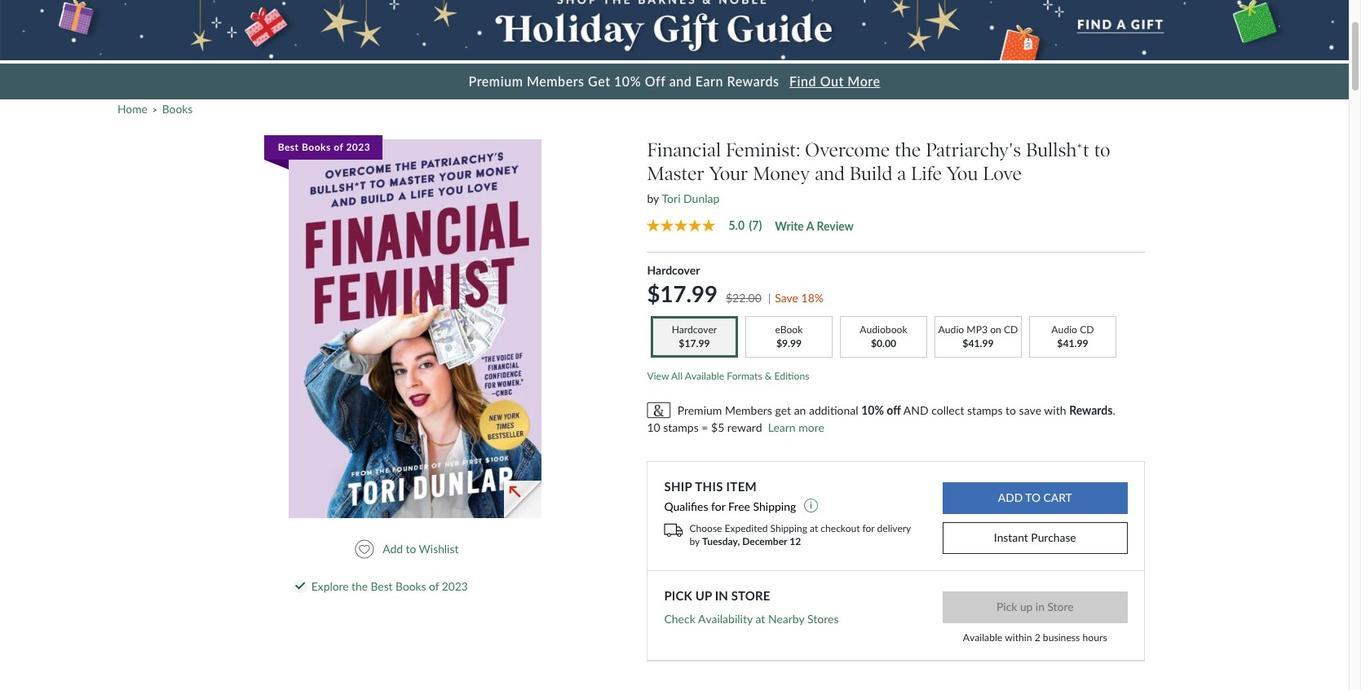 Task type: vqa. For each thing, say whether or not it's contained in the screenshot.
&'s STATIONERY & GIFTS
no



Task type: describe. For each thing, give the bounding box(es) containing it.
2 vertical spatial to
[[406, 542, 416, 556]]

write a review button
[[775, 219, 854, 233]]

best inside best books of 2023 link
[[278, 141, 299, 153]]

2 horizontal spatial books
[[396, 579, 426, 593]]

expedited
[[725, 523, 768, 535]]

=
[[702, 421, 708, 435]]

financial feminist: overcome the patriarchy's bullsh*t to master your money and build a life you love by tori dunlap
[[647, 138, 1110, 206]]

premium for premium members get an additional 10% off and collect stamps to save with rewards . 10 stamps = $5 reward learn more
[[677, 404, 722, 418]]

ebook
[[775, 324, 803, 336]]

tuesday, december 12
[[702, 536, 801, 548]]

your
[[709, 163, 748, 185]]

home
[[117, 102, 147, 115]]

premium for premium members get 10% off and earn rewards find out more
[[469, 73, 523, 88]]

1 vertical spatial available
[[963, 632, 1002, 644]]

view
[[647, 371, 669, 383]]

12
[[790, 536, 801, 548]]

all
[[671, 371, 683, 383]]

earn
[[695, 73, 723, 88]]

add to wishlist
[[383, 542, 459, 556]]

december
[[742, 536, 787, 548]]

free
[[728, 500, 750, 514]]

explore the best books of 2023
[[311, 579, 468, 593]]

1 vertical spatial of
[[429, 579, 439, 593]]

within
[[1005, 632, 1032, 644]]

a inside financial feminist: overcome the patriarchy's bullsh*t to master your money and build a life you love by tori dunlap
[[897, 163, 906, 185]]

to inside premium members get an additional 10% off and collect stamps to save with rewards . 10 stamps = $5 reward learn more
[[1006, 404, 1016, 418]]

by inside choose expedited shipping at checkout for delivery by
[[690, 536, 700, 548]]

you
[[947, 163, 978, 185]]

5.0 (7)
[[729, 219, 762, 233]]

available within 2 business hours
[[963, 632, 1107, 644]]

(7)
[[749, 219, 762, 233]]

master
[[647, 163, 704, 185]]

editions
[[774, 371, 809, 383]]

delivery
[[877, 523, 911, 535]]

10% inside premium members get an additional 10% off and collect stamps to save with rewards . 10 stamps = $5 reward learn more
[[861, 404, 884, 418]]

financial
[[647, 138, 721, 161]]

pick
[[664, 588, 692, 603]]

$0.00
[[871, 338, 896, 350]]

check image
[[295, 583, 305, 591]]

to inside financial feminist: overcome the patriarchy's bullsh*t to master your money and build a life you love by tori dunlap
[[1094, 138, 1110, 161]]

more
[[799, 421, 824, 435]]

financial feminist: overcome the patriarchy's bullsh*t to master your money and build a life you love image
[[289, 139, 541, 518]]

by inside financial feminist: overcome the patriarchy's bullsh*t to master your money and build a life you love by tori dunlap
[[647, 192, 659, 206]]

0 horizontal spatial books
[[162, 102, 193, 115]]

5.0
[[729, 219, 745, 233]]

learn more link
[[768, 419, 824, 438]]

off
[[645, 73, 666, 88]]

formats
[[727, 371, 762, 383]]

$22.00
[[726, 291, 761, 305]]

explore
[[311, 579, 349, 593]]

availability
[[698, 612, 753, 626]]

1 vertical spatial the
[[352, 579, 368, 593]]

view all available formats & editions
[[647, 371, 809, 383]]

tori dunlap link
[[662, 192, 720, 206]]

an
[[794, 404, 806, 418]]

books link
[[162, 102, 193, 115]]

out
[[820, 73, 844, 88]]

check availability at nearby stores
[[664, 612, 839, 626]]

2
[[1035, 632, 1040, 644]]

tuesday,
[[702, 536, 740, 548]]

view all available formats & editions link
[[647, 371, 809, 383]]

10
[[647, 421, 660, 435]]

choose expedited shipping at checkout for delivery by
[[690, 523, 911, 548]]

$41.99 inside audio cd $41.99
[[1057, 338, 1088, 350]]

add
[[383, 542, 403, 556]]

the inside financial feminist: overcome the patriarchy's bullsh*t to master your money and build a life you love by tori dunlap
[[895, 138, 921, 161]]

home link
[[117, 102, 147, 115]]

nearby stores
[[768, 612, 839, 626]]

overcome
[[805, 138, 890, 161]]

additional
[[809, 404, 858, 418]]

learn
[[768, 421, 796, 435]]

this
[[695, 479, 723, 494]]

1 horizontal spatial best
[[371, 579, 393, 593]]

shipping inside ship this item qualifies for free shipping
[[753, 500, 796, 514]]

feminist:
[[726, 138, 800, 161]]

bullsh*t
[[1026, 138, 1089, 161]]

$5
[[711, 421, 724, 435]]

more
[[848, 73, 880, 88]]

audiobook $0.00
[[860, 324, 907, 350]]

audio cd $41.99
[[1051, 324, 1094, 350]]

at inside choose expedited shipping at checkout for delivery by
[[810, 523, 818, 535]]



Task type: locate. For each thing, give the bounding box(es) containing it.
review
[[817, 219, 854, 233]]

for left the delivery
[[862, 523, 875, 535]]

0 vertical spatial shipping
[[753, 500, 796, 514]]

books
[[162, 102, 193, 115], [302, 141, 331, 153], [396, 579, 426, 593]]

by down choose
[[690, 536, 700, 548]]

1 vertical spatial 2023
[[442, 579, 468, 593]]

the right explore
[[352, 579, 368, 593]]

to left save
[[1006, 404, 1016, 418]]

build
[[850, 163, 892, 185]]

1 vertical spatial a
[[806, 219, 814, 233]]

for
[[711, 500, 725, 514], [862, 523, 875, 535]]

0 vertical spatial for
[[711, 500, 725, 514]]

0 horizontal spatial rewards
[[727, 73, 779, 88]]

love
[[983, 163, 1022, 185]]

collect
[[931, 404, 964, 418]]

None submit
[[942, 483, 1128, 515], [942, 522, 1128, 554], [942, 592, 1128, 624], [942, 483, 1128, 515], [942, 522, 1128, 554], [942, 592, 1128, 624]]

0 horizontal spatial members
[[527, 73, 584, 88]]

1 horizontal spatial at
[[810, 523, 818, 535]]

audio left mp3
[[938, 324, 964, 336]]

1 vertical spatial premium
[[677, 404, 722, 418]]

a right write
[[806, 219, 814, 233]]

the
[[895, 138, 921, 161], [352, 579, 368, 593]]

check
[[664, 612, 695, 626]]

0 horizontal spatial 10%
[[614, 73, 641, 88]]

tori
[[662, 192, 681, 206]]

best
[[278, 141, 299, 153], [371, 579, 393, 593]]

at down store
[[755, 612, 765, 626]]

0 vertical spatial 2023
[[346, 141, 370, 153]]

rewards inside premium members get an additional 10% off and collect stamps to save with rewards . 10 stamps = $5 reward learn more
[[1069, 404, 1113, 418]]

0 vertical spatial of
[[334, 141, 343, 153]]

shipping up 12
[[770, 523, 807, 535]]

1 horizontal spatial for
[[862, 523, 875, 535]]

0 horizontal spatial the
[[352, 579, 368, 593]]

&
[[765, 371, 772, 383]]

0 horizontal spatial of
[[334, 141, 343, 153]]

and right off
[[669, 73, 692, 88]]

money
[[753, 163, 810, 185]]

rewards
[[727, 73, 779, 88], [1069, 404, 1113, 418]]

0 horizontal spatial to
[[406, 542, 416, 556]]

1 horizontal spatial $41.99
[[1057, 338, 1088, 350]]

to
[[1094, 138, 1110, 161], [1006, 404, 1016, 418], [406, 542, 416, 556]]

0 vertical spatial available
[[685, 371, 724, 383]]

1 vertical spatial and
[[815, 163, 845, 185]]

2 horizontal spatial to
[[1094, 138, 1110, 161]]

0 vertical spatial books
[[162, 102, 193, 115]]

members inside premium members get an additional 10% off and collect stamps to save with rewards . 10 stamps = $5 reward learn more
[[725, 404, 772, 418]]

available
[[685, 371, 724, 383], [963, 632, 1002, 644]]

add to wishlist link
[[355, 540, 466, 559]]

audio right on
[[1051, 324, 1077, 336]]

ebook $9.99
[[775, 324, 803, 350]]

members for get
[[725, 404, 772, 418]]

excerpt image
[[504, 481, 542, 519]]

1 vertical spatial rewards
[[1069, 404, 1113, 418]]

shipping inside choose expedited shipping at checkout for delivery by
[[770, 523, 807, 535]]

a left life
[[897, 163, 906, 185]]

0 horizontal spatial available
[[685, 371, 724, 383]]

business hours
[[1043, 632, 1107, 644]]

0 horizontal spatial for
[[711, 500, 725, 514]]

0 vertical spatial at
[[810, 523, 818, 535]]

cd
[[1004, 324, 1018, 336], [1080, 324, 1094, 336]]

stamps right the collect on the bottom right of page
[[967, 404, 1003, 418]]

1 cd from the left
[[1004, 324, 1018, 336]]

choose
[[690, 523, 722, 535]]

ship this item qualifies for free shipping
[[664, 479, 799, 514]]

mp3
[[967, 324, 988, 336]]

2 $41.99 from the left
[[1057, 338, 1088, 350]]

2023 inside best books of 2023 link
[[346, 141, 370, 153]]

to right bullsh*t
[[1094, 138, 1110, 161]]

check availability at nearby stores link
[[664, 612, 839, 627]]

item
[[726, 479, 757, 494]]

audiobook
[[860, 324, 907, 336]]

0 horizontal spatial by
[[647, 192, 659, 206]]

shipping right free
[[753, 500, 796, 514]]

and inside financial feminist: overcome the patriarchy's bullsh*t to master your money and build a life you love by tori dunlap
[[815, 163, 845, 185]]

1 horizontal spatial a
[[897, 163, 906, 185]]

$9.99
[[776, 338, 802, 350]]

available right all
[[685, 371, 724, 383]]

and
[[669, 73, 692, 88], [815, 163, 845, 185]]

explore the best books of 2023 link
[[311, 579, 468, 594]]

best books of 2023
[[278, 141, 370, 153]]

1 horizontal spatial of
[[429, 579, 439, 593]]

reward
[[727, 421, 762, 435]]

audio for audio mp3 on cd
[[938, 324, 964, 336]]

0 vertical spatial a
[[897, 163, 906, 185]]

1 vertical spatial by
[[690, 536, 700, 548]]

dunlap
[[683, 192, 720, 206]]

to right the add
[[406, 542, 416, 556]]

0 vertical spatial rewards
[[727, 73, 779, 88]]

cd inside audio mp3 on cd $41.99
[[1004, 324, 1018, 336]]

1 horizontal spatial the
[[895, 138, 921, 161]]

$41.99 inside audio mp3 on cd $41.99
[[963, 338, 994, 350]]

get
[[775, 404, 791, 418]]

life
[[911, 163, 942, 185]]

qualifies
[[664, 500, 708, 514]]

1 vertical spatial shipping
[[770, 523, 807, 535]]

0 horizontal spatial cd
[[1004, 324, 1018, 336]]

$41.99 up with
[[1057, 338, 1088, 350]]

stamps left =
[[663, 421, 699, 435]]

2 cd from the left
[[1080, 324, 1094, 336]]

0 horizontal spatial premium
[[469, 73, 523, 88]]

audio mp3 on cd $41.99
[[938, 324, 1018, 350]]

shop the barnes & noble hiloday gift guide. find a gift image
[[0, 0, 1349, 60]]

$17.99
[[647, 281, 718, 308]]

audio
[[938, 324, 964, 336], [1051, 324, 1077, 336]]

$41.99 down mp3
[[963, 338, 994, 350]]

.
[[1113, 404, 1115, 418]]

0 vertical spatial by
[[647, 192, 659, 206]]

0 vertical spatial stamps
[[967, 404, 1003, 418]]

get
[[588, 73, 610, 88]]

save
[[1019, 404, 1041, 418]]

write a review
[[775, 219, 854, 233]]

hardcover
[[647, 263, 700, 277]]

0 vertical spatial premium
[[469, 73, 523, 88]]

1 $41.99 from the left
[[963, 338, 994, 350]]

audio inside audio cd $41.99
[[1051, 324, 1077, 336]]

1 horizontal spatial 10%
[[861, 404, 884, 418]]

audio inside audio mp3 on cd $41.99
[[938, 324, 964, 336]]

1 horizontal spatial premium
[[677, 404, 722, 418]]

1 horizontal spatial available
[[963, 632, 1002, 644]]

in
[[715, 588, 728, 603]]

rewards right with
[[1069, 404, 1113, 418]]

write
[[775, 219, 804, 233]]

0 horizontal spatial a
[[806, 219, 814, 233]]

up
[[695, 588, 712, 603]]

for inside choose expedited shipping at checkout for delivery by
[[862, 523, 875, 535]]

0 vertical spatial 10%
[[614, 73, 641, 88]]

1 vertical spatial at
[[755, 612, 765, 626]]

and
[[903, 404, 929, 418]]

available left within on the right bottom of page
[[963, 632, 1002, 644]]

0 horizontal spatial 2023
[[346, 141, 370, 153]]

the up life
[[895, 138, 921, 161]]

members for get
[[527, 73, 584, 88]]

0 horizontal spatial at
[[755, 612, 765, 626]]

1 horizontal spatial 2023
[[442, 579, 468, 593]]

0 horizontal spatial stamps
[[663, 421, 699, 435]]

on
[[990, 324, 1001, 336]]

save 18%
[[775, 291, 824, 305]]

1 vertical spatial books
[[302, 141, 331, 153]]

store
[[731, 588, 770, 603]]

2 vertical spatial books
[[396, 579, 426, 593]]

1 horizontal spatial books
[[302, 141, 331, 153]]

for left free
[[711, 500, 725, 514]]

0 vertical spatial and
[[669, 73, 692, 88]]

audio for audio cd
[[1051, 324, 1077, 336]]

1 vertical spatial 10%
[[861, 404, 884, 418]]

0 horizontal spatial best
[[278, 141, 299, 153]]

1 vertical spatial best
[[371, 579, 393, 593]]

for inside ship this item qualifies for free shipping
[[711, 500, 725, 514]]

ship
[[664, 479, 692, 494]]

pick up in store
[[664, 588, 770, 603]]

0 vertical spatial to
[[1094, 138, 1110, 161]]

1 horizontal spatial and
[[815, 163, 845, 185]]

10%
[[614, 73, 641, 88], [861, 404, 884, 418]]

0 horizontal spatial audio
[[938, 324, 964, 336]]

0 vertical spatial the
[[895, 138, 921, 161]]

1 vertical spatial stamps
[[663, 421, 699, 435]]

wishlist
[[419, 542, 459, 556]]

and down 'overcome'
[[815, 163, 845, 185]]

stamps
[[967, 404, 1003, 418], [663, 421, 699, 435]]

1 horizontal spatial members
[[725, 404, 772, 418]]

1 horizontal spatial cd
[[1080, 324, 1094, 336]]

off
[[887, 404, 901, 418]]

2023 inside explore the best books of 2023 link
[[442, 579, 468, 593]]

best books of 2023 link
[[265, 135, 541, 518]]

1 horizontal spatial to
[[1006, 404, 1016, 418]]

rewards right earn at the top
[[727, 73, 779, 88]]

2023
[[346, 141, 370, 153], [442, 579, 468, 593]]

by
[[647, 192, 659, 206], [690, 536, 700, 548]]

1 vertical spatial for
[[862, 523, 875, 535]]

of
[[334, 141, 343, 153], [429, 579, 439, 593]]

members left get
[[527, 73, 584, 88]]

1 horizontal spatial stamps
[[967, 404, 1003, 418]]

members
[[527, 73, 584, 88], [725, 404, 772, 418]]

at
[[810, 523, 818, 535], [755, 612, 765, 626]]

0 horizontal spatial $41.99
[[963, 338, 994, 350]]

2 audio from the left
[[1051, 324, 1077, 336]]

0 horizontal spatial and
[[669, 73, 692, 88]]

1 horizontal spatial audio
[[1051, 324, 1077, 336]]

0 vertical spatial members
[[527, 73, 584, 88]]

1 audio from the left
[[938, 324, 964, 336]]

0 vertical spatial best
[[278, 141, 299, 153]]

by left tori
[[647, 192, 659, 206]]

at left checkout
[[810, 523, 818, 535]]

premium members get an additional 10% off and collect stamps to save with rewards . 10 stamps = $5 reward learn more
[[647, 404, 1115, 435]]

cd inside audio cd $41.99
[[1080, 324, 1094, 336]]

at inside check availability at nearby stores link
[[755, 612, 765, 626]]

1 horizontal spatial by
[[690, 536, 700, 548]]

1 vertical spatial members
[[725, 404, 772, 418]]

premium inside premium members get an additional 10% off and collect stamps to save with rewards . 10 stamps = $5 reward learn more
[[677, 404, 722, 418]]

$17.99 $22.00
[[647, 281, 761, 308]]

premium
[[469, 73, 523, 88], [677, 404, 722, 418]]

premium members get 10% off and earn rewards find out more
[[469, 73, 880, 88]]

1 vertical spatial to
[[1006, 404, 1016, 418]]

1 horizontal spatial rewards
[[1069, 404, 1113, 418]]

members up reward
[[725, 404, 772, 418]]



